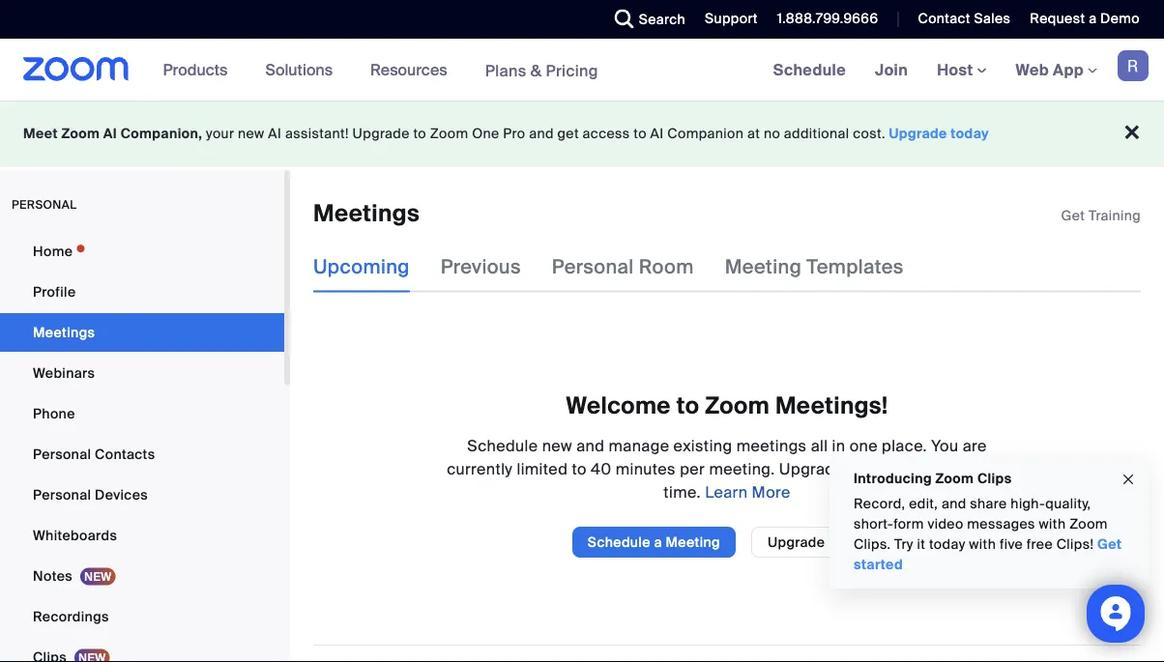 Task type: describe. For each thing, give the bounding box(es) containing it.
2 ai from the left
[[268, 125, 282, 143]]

get
[[558, 125, 579, 143]]

close image
[[1121, 469, 1136, 491]]

notes link
[[0, 557, 284, 596]]

new inside schedule new and manage existing meetings all in one place. you are currently limited to 40 minutes per meeting. upgrade now if you need more time.
[[542, 435, 572, 456]]

five
[[1000, 536, 1023, 554]]

per
[[680, 459, 705, 479]]

new inside meet zoom ai companion, footer
[[238, 125, 265, 143]]

pricing
[[546, 60, 598, 81]]

recordings
[[33, 608, 109, 626]]

schedule new and manage existing meetings all in one place. you are currently limited to 40 minutes per meeting. upgrade now if you need more time.
[[447, 435, 1007, 502]]

solutions
[[265, 59, 333, 80]]

at
[[747, 125, 760, 143]]

1 ai from the left
[[103, 125, 117, 143]]

schedule for schedule a meeting
[[588, 533, 651, 551]]

video
[[928, 515, 964, 533]]

contacts
[[95, 445, 155, 463]]

in
[[832, 435, 846, 456]]

solutions button
[[265, 39, 341, 101]]

to right "access"
[[634, 125, 647, 143]]

webinars
[[33, 364, 95, 382]]

record, edit, and share high-quality, short-form video messages with zoom clips. try it today with five free clips!
[[854, 495, 1108, 554]]

welcome
[[566, 391, 671, 421]]

now
[[848, 459, 879, 479]]

personal menu menu
[[0, 232, 284, 662]]

meetings navigation
[[759, 39, 1164, 102]]

meeting templates
[[725, 255, 904, 279]]

request a demo
[[1030, 10, 1140, 28]]

support
[[705, 10, 758, 28]]

upgrade now
[[768, 533, 858, 551]]

host button
[[937, 59, 987, 80]]

a for request
[[1089, 10, 1097, 28]]

0 vertical spatial with
[[1039, 515, 1066, 533]]

1.888.799.9666
[[777, 10, 878, 28]]

training
[[1089, 206, 1141, 224]]

sales
[[974, 10, 1011, 28]]

to down resources dropdown button
[[413, 125, 426, 143]]

are
[[963, 435, 987, 456]]

1 vertical spatial with
[[969, 536, 996, 554]]

profile
[[33, 283, 76, 301]]

try
[[895, 536, 914, 554]]

companion,
[[121, 125, 202, 143]]

40
[[591, 459, 612, 479]]

1.888.799.9666 button up join at the top right of the page
[[763, 0, 883, 39]]

demo
[[1101, 10, 1140, 28]]

get for get training
[[1061, 206, 1085, 224]]

resources
[[370, 59, 447, 80]]

schedule a meeting button
[[572, 527, 736, 558]]

access
[[583, 125, 630, 143]]

share
[[970, 495, 1007, 513]]

record,
[[854, 495, 906, 513]]

contact
[[918, 10, 971, 28]]

personal room
[[552, 255, 694, 279]]

tabs of meeting tab list
[[313, 242, 935, 292]]

products
[[163, 59, 228, 80]]

search
[[639, 10, 686, 28]]

zoom logo image
[[23, 57, 129, 81]]

place.
[[882, 435, 927, 456]]

resources button
[[370, 39, 456, 101]]

limited
[[517, 459, 568, 479]]

1 horizontal spatial meetings
[[313, 199, 420, 229]]

to up existing
[[677, 391, 699, 421]]

product information navigation
[[149, 39, 613, 102]]

now
[[829, 533, 858, 551]]

home
[[33, 242, 73, 260]]

1.888.799.9666 button up schedule link
[[777, 10, 878, 28]]

get training link
[[1061, 206, 1141, 224]]

messages
[[967, 515, 1035, 533]]

previous
[[441, 255, 521, 279]]

if
[[883, 459, 892, 479]]

recordings link
[[0, 598, 284, 636]]

and inside meet zoom ai companion, footer
[[529, 125, 554, 143]]

you
[[931, 435, 959, 456]]

upgrade now button
[[751, 527, 874, 558]]

more
[[752, 482, 791, 502]]

learn more link
[[701, 482, 791, 502]]

meeting inside tab list
[[725, 255, 802, 279]]

more
[[968, 459, 1007, 479]]

app
[[1053, 59, 1084, 80]]

meet zoom ai companion, footer
[[0, 101, 1164, 167]]

quality,
[[1046, 495, 1091, 513]]

existing
[[674, 435, 732, 456]]

to inside schedule new and manage existing meetings all in one place. you are currently limited to 40 minutes per meeting. upgrade now if you need more time.
[[572, 459, 587, 479]]

3 ai from the left
[[650, 125, 664, 143]]

meet zoom ai companion, your new ai assistant! upgrade to zoom one pro and get access to ai companion at no additional cost. upgrade today
[[23, 125, 989, 143]]

high-
[[1011, 495, 1046, 513]]

phone link
[[0, 395, 284, 433]]

profile link
[[0, 273, 284, 311]]

meetings inside personal menu menu
[[33, 323, 95, 341]]

get started link
[[854, 536, 1122, 574]]

profile picture image
[[1118, 50, 1149, 81]]

learn more
[[701, 482, 791, 502]]

meetings
[[737, 435, 807, 456]]



Task type: vqa. For each thing, say whether or not it's contained in the screenshot.
upcoming
yes



Task type: locate. For each thing, give the bounding box(es) containing it.
and for schedule
[[576, 435, 605, 456]]

schedule for schedule new and manage existing meetings all in one place. you are currently limited to 40 minutes per meeting. upgrade now if you need more time.
[[467, 435, 538, 456]]

zoom inside record, edit, and share high-quality, short-form video messages with zoom clips. try it today with five free clips!
[[1070, 515, 1108, 533]]

1 horizontal spatial meeting
[[725, 255, 802, 279]]

1 horizontal spatial and
[[576, 435, 605, 456]]

1 horizontal spatial with
[[1039, 515, 1066, 533]]

get inside get started
[[1098, 536, 1122, 554]]

clips!
[[1057, 536, 1094, 554]]

zoom left one
[[430, 125, 468, 143]]

webinars link
[[0, 354, 284, 393]]

home link
[[0, 232, 284, 271]]

schedule a meeting
[[588, 533, 720, 551]]

personal contacts link
[[0, 435, 284, 474]]

1 vertical spatial meetings
[[33, 323, 95, 341]]

devices
[[95, 486, 148, 504]]

1 horizontal spatial a
[[1089, 10, 1097, 28]]

2 horizontal spatial ai
[[650, 125, 664, 143]]

one
[[472, 125, 500, 143]]

1 vertical spatial meeting
[[666, 533, 720, 551]]

web app button
[[1016, 59, 1098, 80]]

web app
[[1016, 59, 1084, 80]]

personal
[[552, 255, 634, 279], [33, 445, 91, 463], [33, 486, 91, 504]]

and up 40
[[576, 435, 605, 456]]

new
[[238, 125, 265, 143], [542, 435, 572, 456]]

with down messages
[[969, 536, 996, 554]]

new up limited
[[542, 435, 572, 456]]

get left training
[[1061, 206, 1085, 224]]

with up free
[[1039, 515, 1066, 533]]

0 horizontal spatial ai
[[103, 125, 117, 143]]

personal devices
[[33, 486, 148, 504]]

0 vertical spatial new
[[238, 125, 265, 143]]

ai left assistant!
[[268, 125, 282, 143]]

personal left the room
[[552, 255, 634, 279]]

request a demo link
[[1016, 0, 1164, 39], [1030, 10, 1140, 28]]

upgrade today link
[[889, 125, 989, 143]]

and inside schedule new and manage existing meetings all in one place. you are currently limited to 40 minutes per meeting. upgrade now if you need more time.
[[576, 435, 605, 456]]

join link
[[861, 39, 923, 101]]

and up video
[[942, 495, 967, 513]]

meetings!
[[775, 391, 888, 421]]

0 horizontal spatial get
[[1061, 206, 1085, 224]]

it
[[917, 536, 926, 554]]

banner
[[0, 39, 1164, 102]]

schedule down 40
[[588, 533, 651, 551]]

today down meetings 'navigation'
[[951, 125, 989, 143]]

1 horizontal spatial ai
[[268, 125, 282, 143]]

0 horizontal spatial meeting
[[666, 533, 720, 551]]

a left demo
[[1089, 10, 1097, 28]]

welcome to zoom meetings!
[[566, 391, 888, 421]]

whiteboards link
[[0, 516, 284, 555]]

host
[[937, 59, 977, 80]]

schedule link
[[759, 39, 861, 101]]

to
[[413, 125, 426, 143], [634, 125, 647, 143], [677, 391, 699, 421], [572, 459, 587, 479]]

schedule for schedule
[[773, 59, 846, 80]]

clips.
[[854, 536, 891, 554]]

meeting left templates
[[725, 255, 802, 279]]

0 vertical spatial meeting
[[725, 255, 802, 279]]

schedule up currently
[[467, 435, 538, 456]]

and inside record, edit, and share high-quality, short-form video messages with zoom clips. try it today with five free clips!
[[942, 495, 967, 513]]

personal
[[12, 197, 77, 212]]

1 vertical spatial new
[[542, 435, 572, 456]]

zoom
[[61, 125, 100, 143], [430, 125, 468, 143], [705, 391, 770, 421], [936, 469, 974, 487], [1070, 515, 1108, 533]]

personal for personal devices
[[33, 486, 91, 504]]

1 vertical spatial a
[[654, 533, 662, 551]]

introducing zoom clips
[[854, 469, 1012, 487]]

2 vertical spatial schedule
[[588, 533, 651, 551]]

your
[[206, 125, 234, 143]]

0 horizontal spatial meetings
[[33, 323, 95, 341]]

schedule inside meetings 'navigation'
[[773, 59, 846, 80]]

meeting.
[[709, 459, 775, 479]]

to left 40
[[572, 459, 587, 479]]

0 horizontal spatial and
[[529, 125, 554, 143]]

meet
[[23, 125, 58, 143]]

1 horizontal spatial new
[[542, 435, 572, 456]]

zoom down you
[[936, 469, 974, 487]]

started
[[854, 556, 903, 574]]

2 horizontal spatial and
[[942, 495, 967, 513]]

ai left companion,
[[103, 125, 117, 143]]

upgrade left now
[[768, 533, 825, 551]]

with
[[1039, 515, 1066, 533], [969, 536, 996, 554]]

web
[[1016, 59, 1049, 80]]

personal inside personal contacts link
[[33, 445, 91, 463]]

edit,
[[909, 495, 938, 513]]

minutes
[[616, 459, 676, 479]]

0 horizontal spatial a
[[654, 533, 662, 551]]

1 vertical spatial personal
[[33, 445, 91, 463]]

0 vertical spatial get
[[1061, 206, 1085, 224]]

personal down phone
[[33, 445, 91, 463]]

one
[[850, 435, 878, 456]]

banner containing products
[[0, 39, 1164, 102]]

cost.
[[853, 125, 886, 143]]

1 horizontal spatial schedule
[[588, 533, 651, 551]]

upgrade inside schedule new and manage existing meetings all in one place. you are currently limited to 40 minutes per meeting. upgrade now if you need more time.
[[779, 459, 844, 479]]

zoom right meet
[[61, 125, 100, 143]]

plans & pricing link
[[485, 60, 598, 81], [485, 60, 598, 81]]

you
[[896, 459, 922, 479]]

personal inside tabs of meeting tab list
[[552, 255, 634, 279]]

schedule inside schedule new and manage existing meetings all in one place. you are currently limited to 40 minutes per meeting. upgrade now if you need more time.
[[467, 435, 538, 456]]

schedule inside button
[[588, 533, 651, 551]]

0 vertical spatial and
[[529, 125, 554, 143]]

free
[[1027, 536, 1053, 554]]

today inside record, edit, and share high-quality, short-form video messages with zoom clips. try it today with five free clips!
[[929, 536, 966, 554]]

join
[[875, 59, 908, 80]]

1 horizontal spatial get
[[1098, 536, 1122, 554]]

schedule down 1.888.799.9666
[[773, 59, 846, 80]]

personal for personal room
[[552, 255, 634, 279]]

meetings up upcoming
[[313, 199, 420, 229]]

personal inside personal devices link
[[33, 486, 91, 504]]

meetings up webinars
[[33, 323, 95, 341]]

meeting
[[725, 255, 802, 279], [666, 533, 720, 551]]

1 vertical spatial get
[[1098, 536, 1122, 554]]

get training
[[1061, 206, 1141, 224]]

upcoming
[[313, 255, 410, 279]]

ai
[[103, 125, 117, 143], [268, 125, 282, 143], [650, 125, 664, 143]]

ai left companion
[[650, 125, 664, 143]]

personal up 'whiteboards'
[[33, 486, 91, 504]]

personal contacts
[[33, 445, 155, 463]]

0 vertical spatial personal
[[552, 255, 634, 279]]

need
[[926, 459, 964, 479]]

0 vertical spatial a
[[1089, 10, 1097, 28]]

manage
[[609, 435, 670, 456]]

a for schedule
[[654, 533, 662, 551]]

meeting down time.
[[666, 533, 720, 551]]

2 vertical spatial personal
[[33, 486, 91, 504]]

get right clips!
[[1098, 536, 1122, 554]]

personal for personal contacts
[[33, 445, 91, 463]]

2 horizontal spatial schedule
[[773, 59, 846, 80]]

today down video
[[929, 536, 966, 554]]

short-
[[854, 515, 894, 533]]

0 horizontal spatial schedule
[[467, 435, 538, 456]]

get
[[1061, 206, 1085, 224], [1098, 536, 1122, 554]]

2 vertical spatial and
[[942, 495, 967, 513]]

upgrade inside button
[[768, 533, 825, 551]]

0 vertical spatial schedule
[[773, 59, 846, 80]]

zoom up meetings
[[705, 391, 770, 421]]

assistant!
[[285, 125, 349, 143]]

upgrade
[[352, 125, 410, 143], [889, 125, 947, 143], [779, 459, 844, 479], [768, 533, 825, 551]]

upgrade right cost.
[[889, 125, 947, 143]]

a
[[1089, 10, 1097, 28], [654, 533, 662, 551]]

no
[[764, 125, 780, 143]]

plans
[[485, 60, 527, 81]]

today inside meet zoom ai companion, footer
[[951, 125, 989, 143]]

0 horizontal spatial with
[[969, 536, 996, 554]]

and for record,
[[942, 495, 967, 513]]

introducing
[[854, 469, 932, 487]]

meeting inside button
[[666, 533, 720, 551]]

0 horizontal spatial new
[[238, 125, 265, 143]]

upgrade down all
[[779, 459, 844, 479]]

notes
[[33, 567, 73, 585]]

0 vertical spatial today
[[951, 125, 989, 143]]

a inside button
[[654, 533, 662, 551]]

get for get started
[[1098, 536, 1122, 554]]

1 vertical spatial and
[[576, 435, 605, 456]]

upgrade down product information navigation
[[352, 125, 410, 143]]

contact sales
[[918, 10, 1011, 28]]

request
[[1030, 10, 1085, 28]]

a down the minutes at the right bottom of the page
[[654, 533, 662, 551]]

additional
[[784, 125, 849, 143]]

zoom up clips!
[[1070, 515, 1108, 533]]

whiteboards
[[33, 527, 117, 544]]

all
[[811, 435, 828, 456]]

0 vertical spatial meetings
[[313, 199, 420, 229]]

pro
[[503, 125, 526, 143]]

1 vertical spatial schedule
[[467, 435, 538, 456]]

phone
[[33, 405, 75, 423]]

get started
[[854, 536, 1122, 574]]

new right your
[[238, 125, 265, 143]]

1 vertical spatial today
[[929, 536, 966, 554]]

plans & pricing
[[485, 60, 598, 81]]

templates
[[807, 255, 904, 279]]

&
[[531, 60, 542, 81]]

schedule
[[773, 59, 846, 80], [467, 435, 538, 456], [588, 533, 651, 551]]

and left get
[[529, 125, 554, 143]]

form
[[894, 515, 924, 533]]



